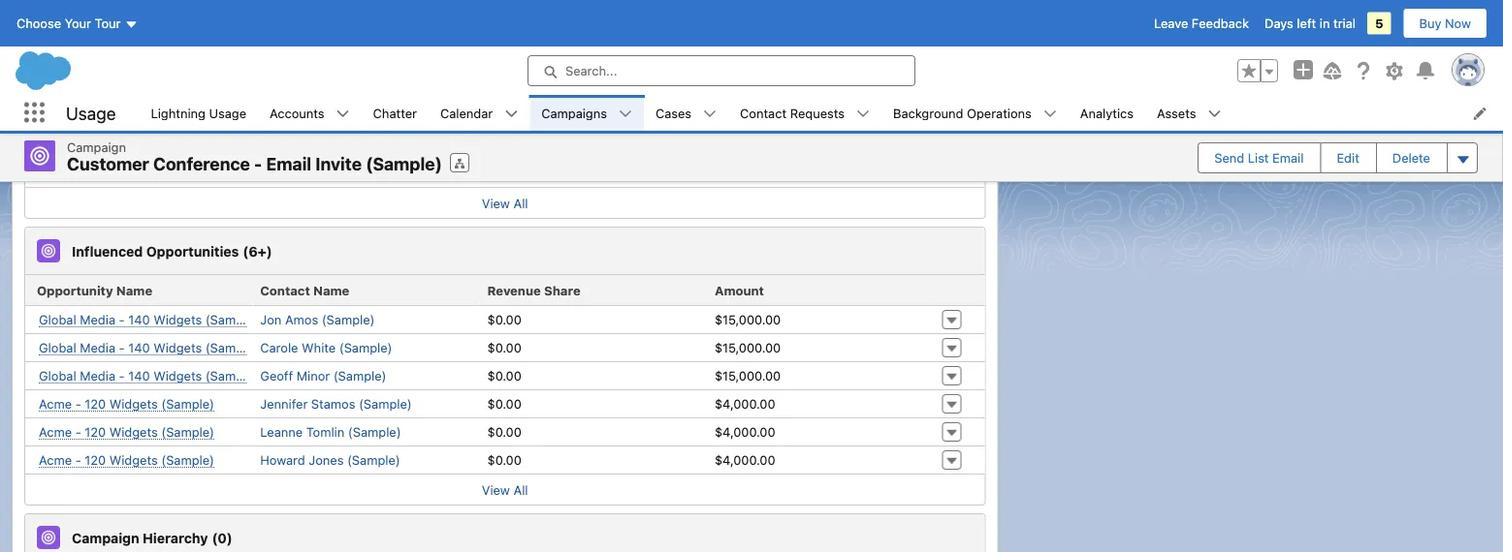 Task type: vqa. For each thing, say whether or not it's contained in the screenshot.
right Tim Burton link
no



Task type: describe. For each thing, give the bounding box(es) containing it.
and inside 'no activities to show. get started by sending an email, scheduling a task, and more.'
[[1373, 26, 1394, 40]]

contact name
[[260, 283, 349, 298]]

hierarchy
[[143, 530, 208, 546]]

invite
[[315, 154, 362, 175]]

jon
[[260, 313, 282, 327]]

1 horizontal spatial usage
[[209, 106, 246, 120]]

$0.00 for leanne tomlin (sample)
[[487, 425, 522, 440]]

accounts
[[270, 106, 324, 120]]

show
[[1380, 77, 1411, 91]]

revenue
[[487, 283, 541, 298]]

influenced
[[72, 243, 143, 259]]

140 for global media - 140 widgets (sample) carole white (sample)
[[128, 340, 150, 355]]

send list email
[[1214, 151, 1304, 165]]

jon amos (sample) link
[[260, 313, 375, 327]]

show.
[[1280, 7, 1313, 21]]

customer conference - email invite (sample)
[[67, 154, 442, 175]]

assets list item
[[1145, 95, 1233, 131]]

activities
[[1208, 7, 1261, 21]]

started
[[1094, 26, 1136, 40]]

media for global media - 140 widgets (sample) carole white (sample)
[[80, 340, 115, 355]]

acme - 120 widgets (sample) link for howard
[[39, 453, 214, 468]]

no for past
[[1039, 77, 1055, 91]]

no activities to show. get started by sending an email, scheduling a task, and more.
[[1070, 7, 1432, 40]]

analytics
[[1080, 106, 1134, 120]]

buy now
[[1419, 16, 1471, 31]]

cases
[[655, 106, 692, 120]]

send
[[1214, 151, 1244, 165]]

tasks
[[1249, 77, 1280, 91]]

email,
[[1225, 26, 1259, 40]]

amount element
[[707, 275, 934, 306]]

campaigns list item
[[530, 95, 644, 131]]

all inside influenced opportunities element
[[513, 483, 528, 497]]

$0.00 for jennifer stamos (sample)
[[487, 397, 522, 412]]

calendar link
[[429, 95, 504, 131]]

calendar
[[440, 106, 493, 120]]

delete button
[[1377, 143, 1446, 172]]

view for view all link to the top
[[482, 196, 510, 210]]

calendar list item
[[429, 95, 530, 131]]

campaign hierarchy element
[[24, 514, 986, 553]]

contact requests
[[740, 106, 845, 120]]

email inside button
[[1272, 151, 1304, 165]]

tour
[[95, 16, 121, 31]]

(6+)
[[243, 243, 272, 259]]

conference
[[153, 154, 250, 175]]

text default image for accounts
[[336, 107, 350, 121]]

5
[[1375, 16, 1383, 31]]

media for global media - 140 widgets (sample) jon amos (sample)
[[80, 312, 115, 327]]

send list email button
[[1199, 143, 1319, 172]]

- inside global media - 140 widgets (sample) geoff minor (sample)
[[119, 368, 125, 383]]

global for global media - 140 widgets (sample) carole white (sample)
[[39, 340, 76, 355]]

widgets inside global media - 140 widgets (sample) carole white (sample)
[[153, 340, 202, 355]]

text default image for background operations
[[1043, 107, 1057, 121]]

accounts list item
[[258, 95, 361, 131]]

by
[[1139, 26, 1154, 40]]

campaign hierarchy (0)
[[72, 530, 232, 546]]

120 for leanne tomlin (sample)
[[85, 425, 106, 439]]

global media - 140 widgets (sample) link for global media - 140 widgets (sample) jon amos (sample)
[[39, 312, 258, 328]]

amount
[[715, 283, 764, 298]]

text default image for contact requests
[[856, 107, 870, 121]]

acme - 120 widgets (sample) link for leanne
[[39, 425, 214, 440]]

view for the bottommost view all link
[[482, 483, 510, 497]]

leave
[[1154, 16, 1188, 31]]

howard
[[260, 453, 305, 468]]

analytics link
[[1068, 95, 1145, 131]]

0 horizontal spatial and
[[1223, 77, 1245, 91]]

lightning usage
[[151, 106, 246, 120]]

accounts link
[[258, 95, 336, 131]]

search... button
[[528, 55, 915, 86]]

$0.00 for geoff minor (sample)
[[487, 369, 522, 384]]

$0.00 for jon amos (sample)
[[487, 313, 522, 327]]

now
[[1445, 16, 1471, 31]]

text default image for assets
[[1208, 107, 1221, 121]]

up
[[1414, 77, 1429, 91]]

an
[[1207, 26, 1221, 40]]

requests
[[790, 106, 845, 120]]

global for global media - 140 widgets (sample) geoff minor (sample)
[[39, 368, 76, 383]]

as
[[1330, 77, 1344, 91]]

leave feedback link
[[1154, 16, 1249, 31]]

140 for global media - 140 widgets (sample) jon amos (sample)
[[128, 312, 150, 327]]

no past activity. past meetings and tasks marked as done show up here.
[[1039, 77, 1462, 91]]

cases link
[[644, 95, 703, 131]]

carole
[[260, 341, 298, 355]]

in
[[1320, 16, 1330, 31]]

past
[[1059, 77, 1084, 91]]

edit button
[[1321, 143, 1375, 172]]

stamos
[[311, 397, 355, 412]]

search...
[[565, 64, 617, 78]]

background operations
[[893, 106, 1032, 120]]

no for activities
[[1188, 7, 1205, 21]]

carole white (sample) link
[[260, 341, 392, 355]]

acme - 120 widgets (sample) for leanne
[[39, 425, 214, 439]]

global media - 140 widgets (sample) geoff minor (sample)
[[39, 368, 386, 384]]

jennifer
[[260, 397, 308, 412]]

leanne tomlin (sample)
[[260, 425, 401, 440]]

meetings
[[1166, 77, 1220, 91]]

howard jones (sample) link
[[260, 453, 400, 468]]

view all for the bottommost view all link
[[482, 483, 528, 497]]

- inside global media - 140 widgets (sample) jon amos (sample)
[[119, 312, 125, 327]]

here.
[[1433, 77, 1462, 91]]

amos
[[285, 313, 318, 327]]

minor
[[296, 369, 330, 384]]

text default image for calendar
[[504, 107, 518, 121]]

to
[[1264, 7, 1276, 21]]



Task type: locate. For each thing, give the bounding box(es) containing it.
action element
[[934, 275, 985, 306]]

1 all from the top
[[513, 196, 528, 210]]

1 horizontal spatial name
[[313, 283, 349, 298]]

1 vertical spatial acme - 120 widgets (sample) link
[[39, 425, 214, 440]]

global media - 140 widgets (sample) link for global media - 140 widgets (sample) geoff minor (sample)
[[39, 368, 258, 384]]

text default image inside background operations list item
[[1043, 107, 1057, 121]]

2 140 from the top
[[128, 340, 150, 355]]

media for global media - 140 widgets (sample) geoff minor (sample)
[[80, 368, 115, 383]]

1 vertical spatial all
[[513, 483, 528, 497]]

0 vertical spatial $15,000.00
[[715, 313, 781, 327]]

name for contact name
[[313, 283, 349, 298]]

campaign for campaign
[[67, 140, 126, 154]]

$15,000.00 for geoff minor (sample)
[[715, 369, 781, 384]]

text default image right requests
[[856, 107, 870, 121]]

global
[[39, 312, 76, 327], [39, 340, 76, 355], [39, 368, 76, 383]]

your
[[65, 16, 91, 31]]

past
[[1137, 77, 1162, 91]]

name inside 'element'
[[313, 283, 349, 298]]

2 vertical spatial global media - 140 widgets (sample) link
[[39, 368, 258, 384]]

jennifer stamos (sample) link
[[260, 397, 412, 412]]

1 vertical spatial $15,000.00
[[715, 341, 781, 355]]

opportunity
[[37, 283, 113, 298]]

0 horizontal spatial name
[[116, 283, 152, 298]]

global media - 140 widgets (sample) link for global media - 140 widgets (sample) carole white (sample)
[[39, 340, 258, 356]]

1 horizontal spatial text default image
[[504, 107, 518, 121]]

view all for view all link to the top
[[482, 196, 528, 210]]

view all up campaign hierarchy element
[[482, 483, 528, 497]]

2 vertical spatial 140
[[128, 368, 150, 383]]

usage right lightning
[[209, 106, 246, 120]]

0 vertical spatial campaign
[[67, 140, 126, 154]]

2 media from the top
[[80, 340, 115, 355]]

acme for howard jones (sample)
[[39, 453, 72, 467]]

text default image right operations
[[1043, 107, 1057, 121]]

group
[[1237, 59, 1278, 82]]

text default image inside accounts list item
[[336, 107, 350, 121]]

$15,000.00 for jon amos (sample)
[[715, 313, 781, 327]]

and right task,
[[1373, 26, 1394, 40]]

email right list
[[1272, 151, 1304, 165]]

operations
[[967, 106, 1032, 120]]

0 vertical spatial view
[[482, 196, 510, 210]]

no
[[1188, 7, 1205, 21], [1039, 77, 1055, 91]]

buy
[[1419, 16, 1441, 31]]

1 horizontal spatial no
[[1188, 7, 1205, 21]]

marked
[[1283, 77, 1327, 91]]

2 text default image from the left
[[703, 107, 717, 121]]

140 inside global media - 140 widgets (sample) geoff minor (sample)
[[128, 368, 150, 383]]

1 vertical spatial media
[[80, 340, 115, 355]]

media inside global media - 140 widgets (sample) jon amos (sample)
[[80, 312, 115, 327]]

3 $4,000.00 from the top
[[715, 453, 775, 468]]

1 acme - 120 widgets (sample) link from the top
[[39, 397, 214, 412]]

5 $0.00 from the top
[[487, 425, 522, 440]]

1 140 from the top
[[128, 312, 150, 327]]

name
[[116, 283, 152, 298], [313, 283, 349, 298]]

$15,000.00 for carole white (sample)
[[715, 341, 781, 355]]

2 $4,000.00 from the top
[[715, 425, 775, 440]]

global inside global media - 140 widgets (sample) carole white (sample)
[[39, 340, 76, 355]]

view all link up campaign hierarchy element
[[25, 474, 985, 505]]

chatter
[[373, 106, 417, 120]]

1 horizontal spatial email
[[1272, 151, 1304, 165]]

media
[[80, 312, 115, 327], [80, 340, 115, 355], [80, 368, 115, 383]]

all up campaign hierarchy element
[[513, 483, 528, 497]]

2 acme - 120 widgets (sample) link from the top
[[39, 425, 214, 440]]

text default image inside assets list item
[[1208, 107, 1221, 121]]

contact up jon
[[260, 283, 310, 298]]

campaign for campaign hierarchy (0)
[[72, 530, 139, 546]]

choose your tour button
[[16, 8, 139, 39]]

$4,000.00 for leanne tomlin (sample)
[[715, 425, 775, 440]]

contact left requests
[[740, 106, 787, 120]]

-
[[254, 154, 262, 175], [119, 312, 125, 327], [119, 340, 125, 355], [119, 368, 125, 383], [75, 397, 81, 411], [75, 425, 81, 439], [75, 453, 81, 467]]

opportunity name element
[[25, 275, 252, 306]]

1 vertical spatial view all
[[482, 483, 528, 497]]

text default image
[[336, 107, 350, 121], [504, 107, 518, 121], [1043, 107, 1057, 121]]

3 global media - 140 widgets (sample) link from the top
[[39, 368, 258, 384]]

view all up revenue
[[482, 196, 528, 210]]

2 view from the top
[[482, 483, 510, 497]]

1 horizontal spatial contact
[[740, 106, 787, 120]]

1 view from the top
[[482, 196, 510, 210]]

media inside global media - 140 widgets (sample) geoff minor (sample)
[[80, 368, 115, 383]]

3 120 from the top
[[85, 453, 106, 467]]

acme - 120 widgets (sample) link
[[39, 397, 214, 412], [39, 425, 214, 440], [39, 453, 214, 468]]

widgets inside global media - 140 widgets (sample) jon amos (sample)
[[153, 312, 202, 327]]

opportunity name
[[37, 283, 152, 298]]

2 acme - 120 widgets (sample) from the top
[[39, 425, 214, 439]]

(0)
[[212, 530, 232, 546]]

140 inside global media - 140 widgets (sample) carole white (sample)
[[128, 340, 150, 355]]

contact for contact requests
[[740, 106, 787, 120]]

leanne
[[260, 425, 303, 440]]

trial
[[1333, 16, 1356, 31]]

1 vertical spatial view all link
[[25, 474, 985, 505]]

lightning usage link
[[139, 95, 258, 131]]

1 $15,000.00 from the top
[[715, 313, 781, 327]]

2 global from the top
[[39, 340, 76, 355]]

1 text default image from the left
[[619, 107, 632, 121]]

$0.00 for howard jones (sample)
[[487, 453, 522, 468]]

2 global media - 140 widgets (sample) link from the top
[[39, 340, 258, 356]]

done
[[1347, 77, 1377, 91]]

1 vertical spatial 140
[[128, 340, 150, 355]]

widgets inside global media - 140 widgets (sample) geoff minor (sample)
[[153, 368, 202, 383]]

choose
[[16, 16, 61, 31]]

2 $0.00 from the top
[[487, 341, 522, 355]]

1 horizontal spatial and
[[1373, 26, 1394, 40]]

view all inside influenced opportunities element
[[482, 483, 528, 497]]

assets link
[[1145, 95, 1208, 131]]

1 acme from the top
[[39, 397, 72, 411]]

a
[[1330, 26, 1337, 40]]

4 text default image from the left
[[1208, 107, 1221, 121]]

1 vertical spatial contact
[[260, 283, 310, 298]]

background operations link
[[881, 95, 1043, 131]]

view inside influenced opportunities element
[[482, 483, 510, 497]]

jennifer stamos (sample)
[[260, 397, 412, 412]]

2 view all from the top
[[482, 483, 528, 497]]

acme
[[39, 397, 72, 411], [39, 425, 72, 439], [39, 453, 72, 467]]

lightning
[[151, 106, 206, 120]]

influenced opportunities (6+)
[[72, 243, 272, 259]]

leanne tomlin (sample) link
[[260, 425, 401, 440]]

chatter link
[[361, 95, 429, 131]]

contact inside list item
[[740, 106, 787, 120]]

text default image right calendar
[[504, 107, 518, 121]]

and left tasks
[[1223, 77, 1245, 91]]

usage up customer on the top
[[66, 103, 116, 123]]

email left invite
[[266, 154, 311, 175]]

0 vertical spatial $4,000.00
[[715, 397, 775, 412]]

1 $4,000.00 from the top
[[715, 397, 775, 412]]

0 vertical spatial acme - 120 widgets (sample)
[[39, 397, 214, 411]]

assets
[[1157, 106, 1196, 120]]

feedback
[[1192, 16, 1249, 31]]

1 vertical spatial acme
[[39, 425, 72, 439]]

$4,000.00 for howard jones (sample)
[[715, 453, 775, 468]]

all up revenue
[[513, 196, 528, 210]]

0 vertical spatial contact
[[740, 106, 787, 120]]

0 vertical spatial acme
[[39, 397, 72, 411]]

global inside global media - 140 widgets (sample) jon amos (sample)
[[39, 312, 76, 327]]

view
[[482, 196, 510, 210], [482, 483, 510, 497]]

0 horizontal spatial usage
[[66, 103, 116, 123]]

contact for contact name
[[260, 283, 310, 298]]

0 vertical spatial no
[[1188, 7, 1205, 21]]

6 $0.00 from the top
[[487, 453, 522, 468]]

media inside global media - 140 widgets (sample) carole white (sample)
[[80, 340, 115, 355]]

3 text default image from the left
[[856, 107, 870, 121]]

0 vertical spatial 120
[[85, 397, 106, 411]]

text default image left cases
[[619, 107, 632, 121]]

and
[[1373, 26, 1394, 40], [1223, 77, 1245, 91]]

3 media from the top
[[80, 368, 115, 383]]

acme - 120 widgets (sample) link for jennifer
[[39, 397, 214, 412]]

list
[[1248, 151, 1269, 165]]

acme for leanne tomlin (sample)
[[39, 425, 72, 439]]

0 horizontal spatial text default image
[[336, 107, 350, 121]]

1 vertical spatial campaign
[[72, 530, 139, 546]]

contact requests list item
[[728, 95, 881, 131]]

text default image for cases
[[703, 107, 717, 121]]

background operations list item
[[881, 95, 1068, 131]]

email
[[1272, 151, 1304, 165], [266, 154, 311, 175]]

no inside 'no activities to show. get started by sending an email, scheduling a task, and more.'
[[1188, 7, 1205, 21]]

more.
[[1398, 26, 1432, 40]]

days
[[1265, 16, 1293, 31]]

days left in trial
[[1265, 16, 1356, 31]]

1 view all from the top
[[482, 196, 528, 210]]

2 vertical spatial acme
[[39, 453, 72, 467]]

share
[[544, 283, 581, 298]]

2 vertical spatial media
[[80, 368, 115, 383]]

1 name from the left
[[116, 283, 152, 298]]

cases list item
[[644, 95, 728, 131]]

1 $0.00 from the top
[[487, 313, 522, 327]]

0 vertical spatial global
[[39, 312, 76, 327]]

contact inside 'element'
[[260, 283, 310, 298]]

1 text default image from the left
[[336, 107, 350, 121]]

3 global from the top
[[39, 368, 76, 383]]

2 vertical spatial 120
[[85, 453, 106, 467]]

name for opportunity name
[[116, 283, 152, 298]]

0 vertical spatial and
[[1373, 26, 1394, 40]]

activity.
[[1088, 77, 1133, 91]]

text default image
[[619, 107, 632, 121], [703, 107, 717, 121], [856, 107, 870, 121], [1208, 107, 1221, 121]]

tomlin
[[306, 425, 345, 440]]

campaign
[[67, 140, 126, 154], [72, 530, 139, 546]]

buy now button
[[1403, 8, 1487, 39]]

acme - 120 widgets (sample) for jennifer
[[39, 397, 214, 411]]

1 global media - 140 widgets (sample) link from the top
[[39, 312, 258, 328]]

1 vertical spatial view
[[482, 483, 510, 497]]

2 name from the left
[[313, 283, 349, 298]]

2 horizontal spatial text default image
[[1043, 107, 1057, 121]]

global for global media - 140 widgets (sample) jon amos (sample)
[[39, 312, 76, 327]]

0 vertical spatial view all link
[[482, 196, 528, 210]]

3 $0.00 from the top
[[487, 369, 522, 384]]

2 vertical spatial acme - 120 widgets (sample) link
[[39, 453, 214, 468]]

geoff
[[260, 369, 293, 384]]

global inside global media - 140 widgets (sample) geoff minor (sample)
[[39, 368, 76, 383]]

0 horizontal spatial no
[[1039, 77, 1055, 91]]

140 inside global media - 140 widgets (sample) jon amos (sample)
[[128, 312, 150, 327]]

2 acme from the top
[[39, 425, 72, 439]]

4 $0.00 from the top
[[487, 397, 522, 412]]

0 vertical spatial global media - 140 widgets (sample) link
[[39, 312, 258, 328]]

1 vertical spatial and
[[1223, 77, 1245, 91]]

white
[[302, 341, 336, 355]]

1 acme - 120 widgets (sample) from the top
[[39, 397, 214, 411]]

3 $15,000.00 from the top
[[715, 369, 781, 384]]

geoff minor (sample) link
[[260, 369, 386, 384]]

2 vertical spatial $15,000.00
[[715, 369, 781, 384]]

0 horizontal spatial email
[[266, 154, 311, 175]]

0 vertical spatial view all
[[482, 196, 528, 210]]

3 140 from the top
[[128, 368, 150, 383]]

1 120 from the top
[[85, 397, 106, 411]]

scheduling
[[1263, 26, 1327, 40]]

all
[[513, 196, 528, 210], [513, 483, 528, 497]]

leave feedback
[[1154, 16, 1249, 31]]

text default image right the accounts
[[336, 107, 350, 121]]

contact requests link
[[728, 95, 856, 131]]

contact name element
[[252, 275, 480, 306]]

revenue share
[[487, 283, 581, 298]]

choose your tour
[[16, 16, 121, 31]]

120 for jennifer stamos (sample)
[[85, 397, 106, 411]]

text default image inside 'cases' list item
[[703, 107, 717, 121]]

2 vertical spatial acme - 120 widgets (sample)
[[39, 453, 214, 467]]

1 vertical spatial no
[[1039, 77, 1055, 91]]

1 vertical spatial global media - 140 widgets (sample) link
[[39, 340, 258, 356]]

global media - 140 widgets (sample) link
[[39, 312, 258, 328], [39, 340, 258, 356], [39, 368, 258, 384]]

1 vertical spatial 120
[[85, 425, 106, 439]]

acme for jennifer stamos (sample)
[[39, 397, 72, 411]]

0 vertical spatial media
[[80, 312, 115, 327]]

sending
[[1157, 26, 1204, 40]]

- inside global media - 140 widgets (sample) carole white (sample)
[[119, 340, 125, 355]]

2 vertical spatial global
[[39, 368, 76, 383]]

name up jon amos (sample) link
[[313, 283, 349, 298]]

1 vertical spatial acme - 120 widgets (sample)
[[39, 425, 214, 439]]

text default image for campaigns
[[619, 107, 632, 121]]

view up revenue
[[482, 196, 510, 210]]

acme - 120 widgets (sample) for howard
[[39, 453, 214, 467]]

0 vertical spatial acme - 120 widgets (sample) link
[[39, 397, 214, 412]]

opportunities
[[146, 243, 239, 259]]

global media - 140 widgets (sample) carole white (sample)
[[39, 340, 392, 355]]

2 all from the top
[[513, 483, 528, 497]]

3 acme - 120 widgets (sample) from the top
[[39, 453, 214, 467]]

2 text default image from the left
[[504, 107, 518, 121]]

influenced opportunities element
[[24, 227, 986, 506]]

task,
[[1341, 26, 1369, 40]]

campaigns
[[541, 106, 607, 120]]

text default image inside the contact requests list item
[[856, 107, 870, 121]]

140 for global media - 140 widgets (sample) geoff minor (sample)
[[128, 368, 150, 383]]

2 vertical spatial $4,000.00
[[715, 453, 775, 468]]

0 vertical spatial all
[[513, 196, 528, 210]]

revenue share element
[[480, 275, 707, 306]]

0 vertical spatial 140
[[128, 312, 150, 327]]

$0.00 for carole white (sample)
[[487, 341, 522, 355]]

$4,000.00
[[715, 397, 775, 412], [715, 425, 775, 440], [715, 453, 775, 468]]

2 120 from the top
[[85, 425, 106, 439]]

text default image down meetings
[[1208, 107, 1221, 121]]

0 horizontal spatial contact
[[260, 283, 310, 298]]

view all
[[482, 196, 528, 210], [482, 483, 528, 497]]

view up campaign hierarchy element
[[482, 483, 510, 497]]

1 vertical spatial global
[[39, 340, 76, 355]]

$4,000.00 for jennifer stamos (sample)
[[715, 397, 775, 412]]

list containing lightning usage
[[139, 95, 1503, 131]]

$15,000.00
[[715, 313, 781, 327], [715, 341, 781, 355], [715, 369, 781, 384]]

name down influenced
[[116, 283, 152, 298]]

view all link up revenue
[[482, 196, 528, 210]]

3 acme from the top
[[39, 453, 72, 467]]

text default image inside calendar "list item"
[[504, 107, 518, 121]]

1 global from the top
[[39, 312, 76, 327]]

3 acme - 120 widgets (sample) link from the top
[[39, 453, 214, 468]]

1 vertical spatial $4,000.00
[[715, 425, 775, 440]]

1 media from the top
[[80, 312, 115, 327]]

no left past
[[1039, 77, 1055, 91]]

text default image right cases
[[703, 107, 717, 121]]

120 for howard jones (sample)
[[85, 453, 106, 467]]

howard jones (sample)
[[260, 453, 400, 468]]

2 $15,000.00 from the top
[[715, 341, 781, 355]]

no up sending
[[1188, 7, 1205, 21]]

text default image inside campaigns list item
[[619, 107, 632, 121]]

3 text default image from the left
[[1043, 107, 1057, 121]]

list
[[139, 95, 1503, 131]]

campaigns link
[[530, 95, 619, 131]]

delete
[[1392, 151, 1430, 165]]

customer
[[67, 154, 149, 175]]



